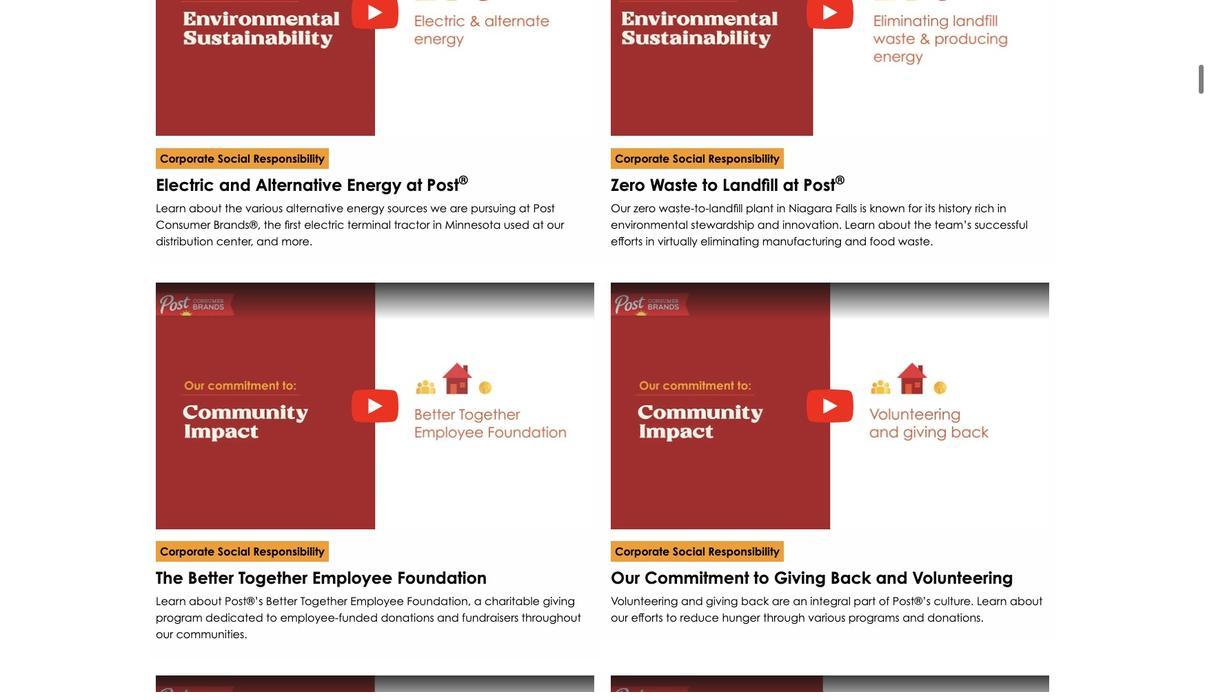 Task type: vqa. For each thing, say whether or not it's contained in the screenshot.
first Our
yes



Task type: locate. For each thing, give the bounding box(es) containing it.
0 horizontal spatial giving
[[543, 589, 575, 603]]

at
[[407, 169, 422, 190], [783, 169, 799, 190], [519, 196, 531, 209], [533, 212, 544, 226]]

better up employee-
[[266, 589, 298, 603]]

1 vertical spatial together
[[301, 589, 348, 603]]

learn up program
[[156, 589, 186, 603]]

® inside 'electric and alternative energy at post ®'
[[459, 167, 468, 182]]

electric and alternative energy at post ®
[[156, 167, 468, 190]]

communities.
[[176, 622, 247, 636]]

are
[[450, 196, 468, 209], [773, 589, 791, 603]]

® up falls
[[836, 167, 845, 182]]

0 vertical spatial volunteering
[[913, 562, 1014, 583]]

together
[[239, 562, 308, 583], [301, 589, 348, 603]]

1 horizontal spatial post®'s
[[893, 589, 931, 603]]

throughout
[[522, 606, 582, 619]]

and inside 'electric and alternative energy at post ®'
[[219, 169, 251, 190]]

virtually
[[658, 229, 698, 243]]

corporate social responsibility for the better together employee foundation
[[160, 540, 325, 554]]

2 vertical spatial our
[[156, 622, 173, 636]]

corporate up electric
[[160, 146, 215, 160]]

0 horizontal spatial are
[[450, 196, 468, 209]]

waste
[[650, 169, 698, 190]]

social up 'brands®,'
[[218, 146, 250, 160]]

and up 'brands®,'
[[219, 169, 251, 190]]

our commitment to giving back and volunteering volunteering and giving back are an integral part of post®'s culture. learn about our efforts to reduce hunger through various programs and donations.
[[611, 562, 1044, 619]]

social for electric and alternative energy at post
[[218, 146, 250, 160]]

social up waste
[[673, 146, 706, 160]]

and down foundation,
[[437, 606, 459, 619]]

learn down is at the top
[[846, 212, 876, 226]]

0 horizontal spatial post®'s
[[225, 589, 263, 603]]

terminal
[[348, 212, 391, 226]]

1 vertical spatial our
[[611, 562, 640, 583]]

corporate up zero
[[615, 146, 670, 160]]

post®'s
[[225, 589, 263, 603], [893, 589, 931, 603]]

better right the
[[188, 562, 234, 583]]

giving up hunger at bottom right
[[707, 589, 739, 603]]

post
[[427, 169, 459, 190], [804, 169, 836, 190], [534, 196, 555, 209]]

at up niagara
[[783, 169, 799, 190]]

0 horizontal spatial the
[[225, 196, 243, 209]]

2 ® from the left
[[836, 167, 845, 182]]

our down program
[[156, 622, 173, 636]]

at inside zero waste to landfill at post ®
[[783, 169, 799, 190]]

commitment
[[645, 562, 750, 583]]

0 horizontal spatial post
[[427, 169, 459, 190]]

our inside "our zero waste-to-landfill plant in niagara falls is known for its history rich in environmental stewardship and innovation. learn about the team's successful efforts in virtually eliminating manufacturing and food waste."
[[611, 196, 631, 209]]

corporate social responsibility for our commitment to giving back and volunteering
[[615, 540, 780, 554]]

used
[[504, 212, 530, 226]]

1 vertical spatial efforts
[[632, 606, 663, 619]]

and left more.
[[257, 229, 279, 243]]

corporate up the
[[160, 540, 215, 554]]

corporate for zero waste to landfill at post
[[615, 146, 670, 160]]

® inside zero waste to landfill at post ®
[[836, 167, 845, 182]]

responsibility up landfill
[[709, 146, 780, 160]]

efforts
[[611, 229, 643, 243], [632, 606, 663, 619]]

our for commitment
[[611, 562, 640, 583]]

various
[[246, 196, 283, 209], [809, 606, 846, 619]]

the
[[225, 196, 243, 209], [264, 212, 282, 226], [915, 212, 932, 226]]

about
[[189, 196, 222, 209], [879, 212, 912, 226], [189, 589, 222, 603], [1011, 589, 1044, 603]]

giving
[[543, 589, 575, 603], [707, 589, 739, 603]]

2 our from the top
[[611, 562, 640, 583]]

volunteering up culture.
[[913, 562, 1014, 583]]

better
[[188, 562, 234, 583], [266, 589, 298, 603]]

2 giving from the left
[[707, 589, 739, 603]]

corporate social responsibility up commitment on the right bottom
[[615, 540, 780, 554]]

post right "pursuing"
[[534, 196, 555, 209]]

in down 'we'
[[433, 212, 442, 226]]

first
[[285, 212, 301, 226]]

learn inside "our zero waste-to-landfill plant in niagara falls is known for its history rich in environmental stewardship and innovation. learn about the team's successful efforts in virtually eliminating manufacturing and food waste."
[[846, 212, 876, 226]]

and up reduce
[[682, 589, 703, 603]]

1 horizontal spatial volunteering
[[913, 562, 1014, 583]]

to right dedicated
[[266, 606, 277, 619]]

volunteering
[[913, 562, 1014, 583], [611, 589, 679, 603]]

0 vertical spatial our
[[547, 212, 565, 226]]

culture.
[[935, 589, 975, 603]]

known
[[870, 196, 906, 209]]

and up of
[[877, 562, 908, 583]]

various up 'brands®,'
[[246, 196, 283, 209]]

corporate social responsibility
[[160, 146, 325, 160], [615, 146, 780, 160], [160, 540, 325, 554], [615, 540, 780, 554]]

1 vertical spatial various
[[809, 606, 846, 619]]

0 horizontal spatial better
[[188, 562, 234, 583]]

post®'s right of
[[893, 589, 931, 603]]

1 horizontal spatial giving
[[707, 589, 739, 603]]

1 our from the top
[[611, 196, 631, 209]]

various inside our commitment to giving back and volunteering volunteering and giving back are an integral part of post®'s culture. learn about our efforts to reduce hunger through various programs and donations.
[[809, 606, 846, 619]]

efforts down environmental at the right top of page
[[611, 229, 643, 243]]

1 horizontal spatial ®
[[836, 167, 845, 182]]

efforts inside our commitment to giving back and volunteering volunteering and giving back are an integral part of post®'s culture. learn about our efforts to reduce hunger through various programs and donations.
[[632, 606, 663, 619]]

2 horizontal spatial the
[[915, 212, 932, 226]]

post®'s inside our commitment to giving back and volunteering volunteering and giving back are an integral part of post®'s culture. learn about our efforts to reduce hunger through various programs and donations.
[[893, 589, 931, 603]]

2 horizontal spatial our
[[611, 606, 629, 619]]

are right 'we'
[[450, 196, 468, 209]]

giving inside our commitment to giving back and volunteering volunteering and giving back are an integral part of post®'s culture. learn about our efforts to reduce hunger through various programs and donations.
[[707, 589, 739, 603]]

our
[[547, 212, 565, 226], [611, 606, 629, 619], [156, 622, 173, 636]]

0 horizontal spatial various
[[246, 196, 283, 209]]

back
[[742, 589, 769, 603]]

social
[[218, 146, 250, 160], [673, 146, 706, 160], [218, 540, 250, 554], [673, 540, 706, 554]]

to inside the better together employee foundation learn about post®'s better together employee foundation, a charitable giving program dedicated to employee-funded donations and fundraisers throughout our communities.
[[266, 606, 277, 619]]

1 vertical spatial volunteering
[[611, 589, 679, 603]]

team's
[[935, 212, 972, 226]]

brands®,
[[214, 212, 261, 226]]

landfill
[[723, 169, 779, 190]]

0 vertical spatial various
[[246, 196, 283, 209]]

0 vertical spatial are
[[450, 196, 468, 209]]

to up the to-
[[703, 169, 718, 190]]

corporate social responsibility up alternative
[[160, 146, 325, 160]]

2 horizontal spatial post
[[804, 169, 836, 190]]

in inside learn about the various alternative energy sources we are pursuing at post consumer brands®, the first electric terminal tractor in minnesota used at our distribution center, and more.
[[433, 212, 442, 226]]

about inside learn about the various alternative energy sources we are pursuing at post consumer brands®, the first electric terminal tractor in minnesota used at our distribution center, and more.
[[189, 196, 222, 209]]

responsibility up back
[[709, 540, 780, 554]]

of
[[880, 589, 890, 603]]

learn inside learn about the various alternative energy sources we are pursuing at post consumer brands®, the first electric terminal tractor in minnesota used at our distribution center, and more.
[[156, 196, 186, 209]]

the up waste.
[[915, 212, 932, 226]]

at up used
[[519, 196, 531, 209]]

donations.
[[928, 606, 984, 619]]

our right used
[[547, 212, 565, 226]]

responsibility for our commitment to giving back and volunteering
[[709, 540, 780, 554]]

various down integral
[[809, 606, 846, 619]]

learn
[[156, 196, 186, 209], [846, 212, 876, 226], [156, 589, 186, 603], [978, 589, 1008, 603]]

0 horizontal spatial our
[[156, 622, 173, 636]]

post inside 'electric and alternative energy at post ®'
[[427, 169, 459, 190]]

post inside zero waste to landfill at post ®
[[804, 169, 836, 190]]

0 horizontal spatial volunteering
[[611, 589, 679, 603]]

1 horizontal spatial our
[[547, 212, 565, 226]]

charitable
[[485, 589, 540, 603]]

giving up throughout
[[543, 589, 575, 603]]

corporate social responsibility up dedicated
[[160, 540, 325, 554]]

®
[[459, 167, 468, 182], [836, 167, 845, 182]]

volunteering down commitment on the right bottom
[[611, 589, 679, 603]]

pursuing
[[471, 196, 516, 209]]

social up dedicated
[[218, 540, 250, 554]]

® for electric and alternative energy at post
[[459, 167, 468, 182]]

in down environmental at the right top of page
[[646, 229, 655, 243]]

0 vertical spatial efforts
[[611, 229, 643, 243]]

more.
[[282, 229, 313, 243]]

in right plant on the top of page
[[777, 196, 786, 209]]

1 horizontal spatial various
[[809, 606, 846, 619]]

our for zero
[[611, 196, 631, 209]]

1 giving from the left
[[543, 589, 575, 603]]

2 post®'s from the left
[[893, 589, 931, 603]]

reduce
[[681, 606, 720, 619]]

to-
[[695, 196, 710, 209]]

employee-
[[280, 606, 339, 619]]

learn up consumer
[[156, 196, 186, 209]]

at up "sources"
[[407, 169, 422, 190]]

electric
[[156, 169, 215, 190]]

is
[[861, 196, 867, 209]]

sources
[[388, 196, 428, 209]]

1 horizontal spatial are
[[773, 589, 791, 603]]

foundation
[[398, 562, 487, 583]]

corporate social responsibility up waste
[[615, 146, 780, 160]]

the inside "our zero waste-to-landfill plant in niagara falls is known for its history rich in environmental stewardship and innovation. learn about the team's successful efforts in virtually eliminating manufacturing and food waste."
[[915, 212, 932, 226]]

our inside our commitment to giving back and volunteering volunteering and giving back are an integral part of post®'s culture. learn about our efforts to reduce hunger through various programs and donations.
[[611, 562, 640, 583]]

in
[[777, 196, 786, 209], [998, 196, 1007, 209], [433, 212, 442, 226], [646, 229, 655, 243]]

hunger
[[723, 606, 761, 619]]

0 vertical spatial better
[[188, 562, 234, 583]]

1 vertical spatial our
[[611, 606, 629, 619]]

our right throughout
[[611, 606, 629, 619]]

at right used
[[533, 212, 544, 226]]

responsibility up employee-
[[253, 540, 325, 554]]

® up minnesota
[[459, 167, 468, 182]]

post up 'we'
[[427, 169, 459, 190]]

1 horizontal spatial better
[[266, 589, 298, 603]]

to
[[703, 169, 718, 190], [754, 562, 770, 583], [266, 606, 277, 619], [667, 606, 677, 619]]

post®'s up dedicated
[[225, 589, 263, 603]]

corporate for electric and alternative energy at post
[[160, 146, 215, 160]]

social for the better together employee foundation
[[218, 540, 250, 554]]

learn right culture.
[[978, 589, 1008, 603]]

our zero waste-to-landfill plant in niagara falls is known for its history rich in environmental stewardship and innovation. learn about the team's successful efforts in virtually eliminating manufacturing and food waste.
[[611, 196, 1029, 243]]

social up commitment on the right bottom
[[673, 540, 706, 554]]

0 horizontal spatial ®
[[459, 167, 468, 182]]

post up niagara
[[804, 169, 836, 190]]

1 ® from the left
[[459, 167, 468, 182]]

1 horizontal spatial post
[[534, 196, 555, 209]]

employee
[[312, 562, 393, 583], [351, 589, 404, 603]]

to up back
[[754, 562, 770, 583]]

a
[[474, 589, 482, 603]]

through
[[764, 606, 806, 619]]

1 post®'s from the left
[[225, 589, 263, 603]]

giving inside the better together employee foundation learn about post®'s better together employee foundation, a charitable giving program dedicated to employee-funded donations and fundraisers throughout our communities.
[[543, 589, 575, 603]]

0 vertical spatial our
[[611, 196, 631, 209]]

corporate up commitment on the right bottom
[[615, 540, 670, 554]]

responsibility up alternative
[[253, 146, 325, 160]]

funded
[[339, 606, 378, 619]]

corporate
[[160, 146, 215, 160], [615, 146, 670, 160], [160, 540, 215, 554], [615, 540, 670, 554]]

and left food
[[846, 229, 867, 243]]

our
[[611, 196, 631, 209], [611, 562, 640, 583]]

responsibility
[[253, 146, 325, 160], [709, 146, 780, 160], [253, 540, 325, 554], [709, 540, 780, 554]]

and
[[219, 169, 251, 190], [758, 212, 780, 226], [257, 229, 279, 243], [846, 229, 867, 243], [877, 562, 908, 583], [682, 589, 703, 603], [437, 606, 459, 619], [903, 606, 925, 619]]

corporate for the better together employee foundation
[[160, 540, 215, 554]]

the up 'brands®,'
[[225, 196, 243, 209]]

eliminating
[[701, 229, 760, 243]]

1 vertical spatial are
[[773, 589, 791, 603]]

efforts left reduce
[[632, 606, 663, 619]]

alternative
[[286, 196, 344, 209]]

an
[[794, 589, 808, 603]]

are up through
[[773, 589, 791, 603]]

program
[[156, 606, 203, 619]]

corporate for our commitment to giving back and volunteering
[[615, 540, 670, 554]]

the left first
[[264, 212, 282, 226]]



Task type: describe. For each thing, give the bounding box(es) containing it.
social for our commitment to giving back and volunteering
[[673, 540, 706, 554]]

consumer
[[156, 212, 211, 226]]

its
[[926, 196, 936, 209]]

responsibility for zero waste to landfill at post
[[709, 146, 780, 160]]

zero
[[634, 196, 656, 209]]

zero
[[611, 169, 646, 190]]

dedicated
[[206, 606, 263, 619]]

our inside our commitment to giving back and volunteering volunteering and giving back are an integral part of post®'s culture. learn about our efforts to reduce hunger through various programs and donations.
[[611, 606, 629, 619]]

learn about the various alternative energy sources we are pursuing at post consumer brands®, the first electric terminal tractor in minnesota used at our distribution center, and more.
[[156, 196, 565, 243]]

about inside our commitment to giving back and volunteering volunteering and giving back are an integral part of post®'s culture. learn about our efforts to reduce hunger through various programs and donations.
[[1011, 589, 1044, 603]]

manufacturing
[[763, 229, 842, 243]]

energy
[[347, 169, 402, 190]]

food
[[870, 229, 896, 243]]

about inside the better together employee foundation learn about post®'s better together employee foundation, a charitable giving program dedicated to employee-funded donations and fundraisers throughout our communities.
[[189, 589, 222, 603]]

0 vertical spatial together
[[239, 562, 308, 583]]

efforts inside "our zero waste-to-landfill plant in niagara falls is known for its history rich in environmental stewardship and innovation. learn about the team's successful efforts in virtually eliminating manufacturing and food waste."
[[611, 229, 643, 243]]

stewardship
[[692, 212, 755, 226]]

niagara
[[789, 196, 833, 209]]

and inside the better together employee foundation learn about post®'s better together employee foundation, a charitable giving program dedicated to employee-funded donations and fundraisers throughout our communities.
[[437, 606, 459, 619]]

to left reduce
[[667, 606, 677, 619]]

fundraisers
[[462, 606, 519, 619]]

distribution
[[156, 229, 213, 243]]

energy
[[347, 196, 385, 209]]

alternative
[[256, 169, 342, 190]]

and right programs
[[903, 606, 925, 619]]

back
[[831, 562, 872, 583]]

integral
[[811, 589, 851, 603]]

0 vertical spatial employee
[[312, 562, 393, 583]]

responsibility for the better together employee foundation
[[253, 540, 325, 554]]

about inside "our zero waste-to-landfill plant in niagara falls is known for its history rich in environmental stewardship and innovation. learn about the team's successful efforts in virtually eliminating manufacturing and food waste."
[[879, 212, 912, 226]]

are inside our commitment to giving back and volunteering volunteering and giving back are an integral part of post®'s culture. learn about our efforts to reduce hunger through various programs and donations.
[[773, 589, 791, 603]]

zero waste to landfill at post ®
[[611, 167, 845, 190]]

waste.
[[899, 229, 934, 243]]

post inside learn about the various alternative energy sources we are pursuing at post consumer brands®, the first electric terminal tractor in minnesota used at our distribution center, and more.
[[534, 196, 555, 209]]

® for zero waste to landfill at post
[[836, 167, 845, 182]]

at inside 'electric and alternative energy at post ®'
[[407, 169, 422, 190]]

plant
[[746, 196, 774, 209]]

part
[[854, 589, 876, 603]]

post for electric and alternative energy at post
[[427, 169, 459, 190]]

waste-
[[659, 196, 695, 209]]

post for zero waste to landfill at post
[[804, 169, 836, 190]]

donations
[[381, 606, 434, 619]]

1 horizontal spatial the
[[264, 212, 282, 226]]

successful
[[975, 212, 1029, 226]]

electric
[[304, 212, 345, 226]]

responsibility for electric and alternative energy at post
[[253, 146, 325, 160]]

social for zero waste to landfill at post
[[673, 146, 706, 160]]

the better together employee foundation learn about post®'s better together employee foundation, a charitable giving program dedicated to employee-funded donations and fundraisers throughout our communities.
[[156, 562, 582, 636]]

and inside learn about the various alternative energy sources we are pursuing at post consumer brands®, the first electric terminal tractor in minnesota used at our distribution center, and more.
[[257, 229, 279, 243]]

learn inside the better together employee foundation learn about post®'s better together employee foundation, a charitable giving program dedicated to employee-funded donations and fundraisers throughout our communities.
[[156, 589, 186, 603]]

rich
[[976, 196, 995, 209]]

for
[[909, 196, 923, 209]]

post®'s inside the better together employee foundation learn about post®'s better together employee foundation, a charitable giving program dedicated to employee-funded donations and fundraisers throughout our communities.
[[225, 589, 263, 603]]

center,
[[216, 229, 254, 243]]

giving
[[775, 562, 827, 583]]

are inside learn about the various alternative energy sources we are pursuing at post consumer brands®, the first electric terminal tractor in minnesota used at our distribution center, and more.
[[450, 196, 468, 209]]

history
[[939, 196, 973, 209]]

foundation,
[[407, 589, 471, 603]]

falls
[[836, 196, 858, 209]]

the
[[156, 562, 183, 583]]

to inside zero waste to landfill at post ®
[[703, 169, 718, 190]]

minnesota
[[445, 212, 501, 226]]

corporate social responsibility for electric and alternative energy at post
[[160, 146, 325, 160]]

1 vertical spatial employee
[[351, 589, 404, 603]]

environmental
[[611, 212, 689, 226]]

landfill
[[710, 196, 743, 209]]

we
[[431, 196, 447, 209]]

innovation.
[[783, 212, 843, 226]]

programs
[[849, 606, 900, 619]]

learn inside our commitment to giving back and volunteering volunteering and giving back are an integral part of post®'s culture. learn about our efforts to reduce hunger through various programs and donations.
[[978, 589, 1008, 603]]

our inside learn about the various alternative energy sources we are pursuing at post consumer brands®, the first electric terminal tractor in minnesota used at our distribution center, and more.
[[547, 212, 565, 226]]

corporate social responsibility for zero waste to landfill at post
[[615, 146, 780, 160]]

1 vertical spatial better
[[266, 589, 298, 603]]

tractor
[[394, 212, 430, 226]]

and down plant on the top of page
[[758, 212, 780, 226]]

various inside learn about the various alternative energy sources we are pursuing at post consumer brands®, the first electric terminal tractor in minnesota used at our distribution center, and more.
[[246, 196, 283, 209]]

in up successful
[[998, 196, 1007, 209]]

our inside the better together employee foundation learn about post®'s better together employee foundation, a charitable giving program dedicated to employee-funded donations and fundraisers throughout our communities.
[[156, 622, 173, 636]]



